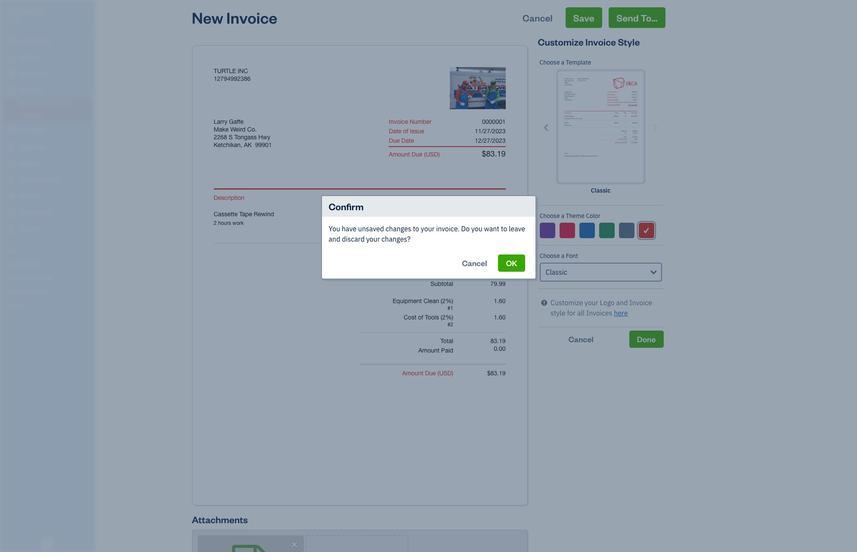 Task type: locate. For each thing, give the bounding box(es) containing it.
1 1.60 from the top
[[494, 298, 506, 305]]

and inside customize your logo and invoice style for all invoices
[[616, 299, 628, 307]]

0 vertical spatial turtle
[[7, 8, 32, 16]]

0 vertical spatial usd
[[426, 151, 438, 158]]

1 horizontal spatial inc
[[238, 68, 248, 74]]

0 vertical spatial #
[[447, 306, 450, 312]]

2 vertical spatial due
[[425, 370, 436, 377]]

changes?
[[382, 235, 411, 244]]

$83.19 down issue date in mm/dd/yyyy format text field
[[482, 149, 506, 158]]

customize your logo and invoice style for all invoices
[[551, 299, 652, 318]]

1 # from the top
[[447, 306, 450, 312]]

invoice
[[226, 7, 277, 28], [585, 36, 616, 48], [389, 118, 408, 125], [629, 299, 652, 307]]

1 vertical spatial customize
[[551, 299, 583, 307]]

due
[[389, 137, 400, 144], [412, 151, 422, 158], [425, 370, 436, 377]]

inc for turtle inc 12794992386
[[238, 68, 248, 74]]

0 vertical spatial cancel
[[523, 12, 553, 24]]

1 vertical spatial usd
[[439, 370, 452, 377]]

# up 2
[[447, 306, 450, 312]]

number
[[410, 118, 431, 125]]

)
[[438, 151, 440, 158], [452, 370, 453, 377]]

save button
[[565, 7, 602, 28]]

line
[[480, 195, 491, 201]]

cancel button for ok
[[454, 255, 495, 272]]

0 vertical spatial 1.60
[[494, 298, 506, 305]]

0 vertical spatial amount due ( usd )
[[389, 151, 440, 158]]

amount down due date
[[389, 151, 410, 158]]

customize up the choose a template
[[538, 36, 584, 48]]

amount down total amount paid
[[402, 370, 423, 377]]

inc inside turtle inc 12794992386
[[238, 68, 248, 74]]

Enter an Item Description text field
[[214, 220, 376, 227]]

2 horizontal spatial due
[[425, 370, 436, 377]]

to right want
[[501, 225, 507, 233]]

your
[[421, 225, 435, 233], [366, 235, 380, 244], [585, 299, 598, 307]]

1.60
[[494, 298, 506, 305], [494, 314, 506, 321]]

font
[[566, 252, 578, 260]]

1 vertical spatial your
[[366, 235, 380, 244]]

1.60 down 79.99 at the bottom of page
[[494, 298, 506, 305]]

invoice image
[[6, 87, 16, 95]]

choose
[[540, 59, 560, 66], [540, 212, 560, 220], [540, 252, 560, 260]]

# down 1
[[447, 322, 450, 328]]

0 vertical spatial of
[[403, 128, 408, 135]]

unsaved
[[358, 225, 384, 233]]

choose inside 'element'
[[540, 59, 560, 66]]

make
[[214, 126, 229, 133]]

inc for turtle inc owner
[[33, 8, 45, 16]]

amount due ( usd )
[[389, 151, 440, 158], [402, 370, 453, 377]]

choose a template
[[540, 59, 591, 66]]

discard
[[342, 235, 365, 244]]

new invoice
[[192, 7, 277, 28]]

3 choose from the top
[[540, 252, 560, 260]]

customize inside customize your logo and invoice style for all invoices
[[551, 299, 583, 307]]

0 horizontal spatial and
[[329, 235, 340, 244]]

0 vertical spatial choose
[[540, 59, 560, 66]]

0 vertical spatial cancel button
[[515, 7, 560, 28]]

0 horizontal spatial total
[[440, 338, 453, 345]]

invoices
[[586, 309, 612, 318]]

to down item rate (usd) text field at the left top
[[413, 225, 419, 233]]

( down issue
[[424, 151, 426, 158]]

turtle up the owner
[[7, 8, 32, 16]]

cancel button
[[515, 7, 560, 28], [454, 255, 495, 272], [538, 331, 624, 348]]

to
[[413, 225, 419, 233], [501, 225, 507, 233]]

2 to from the left
[[501, 225, 507, 233]]

weird
[[230, 126, 246, 133]]

choose for choose a template
[[540, 59, 560, 66]]

2 vertical spatial your
[[585, 299, 598, 307]]

turtle inc 12794992386
[[214, 68, 251, 82]]

0 horizontal spatial due
[[389, 137, 400, 144]]

1 vertical spatial (2%)
[[441, 314, 453, 321]]

0 vertical spatial and
[[329, 235, 340, 244]]

logo
[[600, 299, 615, 307]]

1 a from the top
[[561, 59, 564, 66]]

1 vertical spatial due
[[412, 151, 422, 158]]

and
[[329, 235, 340, 244], [616, 299, 628, 307]]

due down due date
[[412, 151, 422, 158]]

1 horizontal spatial )
[[452, 370, 453, 377]]

0 horizontal spatial turtle
[[7, 8, 32, 16]]

your up invoices
[[585, 299, 598, 307]]

1 vertical spatial total
[[440, 338, 453, 345]]

1 vertical spatial cancel button
[[454, 255, 495, 272]]

confirm dialog
[[0, 185, 857, 290]]

1 horizontal spatial of
[[418, 314, 423, 321]]

your left the invoice.
[[421, 225, 435, 233]]

1 choose from the top
[[540, 59, 560, 66]]

due down total amount paid
[[425, 370, 436, 377]]

0 vertical spatial a
[[561, 59, 564, 66]]

gaffe
[[229, 118, 244, 125]]

1 horizontal spatial due
[[412, 151, 422, 158]]

due date
[[389, 137, 414, 144]]

0 vertical spatial (2%)
[[441, 298, 453, 305]]

ok
[[506, 258, 517, 268]]

Item Quantity text field
[[450, 211, 463, 218]]

$83.19 down 0.00
[[487, 370, 506, 377]]

new
[[192, 7, 223, 28]]

1 vertical spatial amount
[[418, 347, 439, 354]]

0 horizontal spatial (
[[424, 151, 426, 158]]

a left template
[[561, 59, 564, 66]]

0 vertical spatial )
[[438, 151, 440, 158]]

inc inside turtle inc owner
[[33, 8, 45, 16]]

1 vertical spatial (
[[438, 370, 439, 377]]

1 horizontal spatial usd
[[439, 370, 452, 377]]

do
[[461, 225, 470, 233]]

choose left theme
[[540, 212, 560, 220]]

money image
[[6, 192, 16, 201]]

1 horizontal spatial total
[[493, 195, 506, 201]]

a for font
[[561, 252, 564, 260]]

inc
[[33, 8, 45, 16], [238, 68, 248, 74]]

turtle inside turtle inc owner
[[7, 8, 32, 16]]

amount left paid
[[418, 347, 439, 354]]

invoice inside customize your logo and invoice style for all invoices
[[629, 299, 652, 307]]

1 horizontal spatial and
[[616, 299, 628, 307]]

( down total amount paid
[[438, 370, 439, 377]]

0 horizontal spatial cancel
[[462, 258, 487, 268]]

description
[[214, 195, 244, 201]]

date up due date
[[389, 128, 401, 135]]

and up here 'link'
[[616, 299, 628, 307]]

due down date of issue
[[389, 137, 400, 144]]

0 horizontal spatial your
[[366, 235, 380, 244]]

settings image
[[6, 302, 92, 309]]

(2%) up 1
[[441, 298, 453, 305]]

equipment
[[393, 298, 422, 305]]

cancel button inside confirm dialog
[[454, 255, 495, 272]]

owner
[[7, 17, 23, 24]]

2 vertical spatial a
[[561, 252, 564, 260]]

0 vertical spatial inc
[[33, 8, 45, 16]]

Line Total (USD) text field
[[487, 211, 506, 218]]

to...
[[641, 12, 658, 24]]

customize for customize invoice style
[[538, 36, 584, 48]]

of up due date
[[403, 128, 408, 135]]

1 vertical spatial 1.60
[[494, 314, 506, 321]]

of right "cost"
[[418, 314, 423, 321]]

79.99
[[491, 281, 506, 288]]

done
[[637, 334, 656, 344]]

1 vertical spatial choose
[[540, 212, 560, 220]]

items and services image
[[6, 275, 92, 282]]

1 vertical spatial inc
[[238, 68, 248, 74]]

choose for choose a theme color
[[540, 212, 560, 220]]

1 horizontal spatial to
[[501, 225, 507, 233]]

classic
[[591, 187, 611, 195]]

amount due ( usd ) down total amount paid
[[402, 370, 453, 377]]

here
[[614, 309, 628, 318]]

0 horizontal spatial to
[[413, 225, 419, 233]]

date of issue
[[389, 128, 424, 135]]

1.60 up 83.19
[[494, 314, 506, 321]]

1 vertical spatial #
[[447, 322, 450, 328]]

paid
[[441, 347, 453, 354]]

previous image
[[542, 122, 552, 132]]

0 horizontal spatial usd
[[426, 151, 438, 158]]

2 (2%) from the top
[[441, 314, 453, 321]]

1 vertical spatial turtle
[[214, 68, 236, 74]]

2 a from the top
[[561, 212, 564, 220]]

date down date of issue
[[401, 137, 414, 144]]

turtle inside turtle inc 12794992386
[[214, 68, 236, 74]]

and down 'you'
[[329, 235, 340, 244]]

report image
[[6, 225, 16, 234]]

turtle
[[7, 8, 32, 16], [214, 68, 236, 74]]

(
[[424, 151, 426, 158], [438, 370, 439, 377]]

cancel inside confirm dialog
[[462, 258, 487, 268]]

s
[[229, 134, 233, 141]]

customize
[[538, 36, 584, 48], [551, 299, 583, 307]]

amount
[[389, 151, 410, 158], [418, 347, 439, 354], [402, 370, 423, 377]]

0 horizontal spatial inc
[[33, 8, 45, 16]]

of
[[403, 128, 408, 135], [418, 314, 423, 321]]

cost
[[404, 314, 416, 321]]

and inside you have unsaved changes to your invoice. do you want to leave and discard your changes?
[[329, 235, 340, 244]]

0 vertical spatial customize
[[538, 36, 584, 48]]

usd down paid
[[439, 370, 452, 377]]

theme
[[566, 212, 585, 220]]

1 vertical spatial of
[[418, 314, 423, 321]]

amount due ( usd ) down due date
[[389, 151, 440, 158]]

total amount paid
[[418, 338, 453, 354]]

invoice number
[[389, 118, 431, 125]]

2 horizontal spatial your
[[585, 299, 598, 307]]

2 vertical spatial cancel
[[568, 334, 594, 344]]

chart image
[[6, 209, 16, 217]]

turtle inc owner
[[7, 8, 45, 24]]

2268
[[214, 134, 227, 141]]

0 vertical spatial amount
[[389, 151, 410, 158]]

(2%) up 2
[[441, 314, 453, 321]]

customize up for
[[551, 299, 583, 307]]

of inside equipment clean (2%) # 1 cost of tools (2%) # 2
[[418, 314, 423, 321]]

choose left template
[[540, 59, 560, 66]]

subtotal
[[431, 281, 453, 288]]

a
[[561, 59, 564, 66], [561, 212, 564, 220], [561, 252, 564, 260]]

usd down number
[[426, 151, 438, 158]]

1 vertical spatial date
[[401, 137, 414, 144]]

date
[[389, 128, 401, 135], [401, 137, 414, 144]]

3 a from the top
[[561, 252, 564, 260]]

1 vertical spatial a
[[561, 212, 564, 220]]

1 horizontal spatial cancel
[[523, 12, 553, 24]]

2 choose from the top
[[540, 212, 560, 220]]

next image
[[650, 122, 660, 132]]

all
[[577, 309, 585, 318]]

1 vertical spatial cancel
[[462, 258, 487, 268]]

a inside 'element'
[[561, 59, 564, 66]]

total right line
[[493, 195, 506, 201]]

1 horizontal spatial turtle
[[214, 68, 236, 74]]

83.19 0.00
[[491, 338, 506, 353]]

choose left font
[[540, 252, 560, 260]]

total
[[493, 195, 506, 201], [440, 338, 453, 345]]

total up paid
[[440, 338, 453, 345]]

cancel
[[523, 12, 553, 24], [462, 258, 487, 268], [568, 334, 594, 344]]

done button
[[629, 331, 664, 348]]

a left theme
[[561, 212, 564, 220]]

1 vertical spatial and
[[616, 299, 628, 307]]

2 1.60 from the top
[[494, 314, 506, 321]]

your down unsaved
[[366, 235, 380, 244]]

a left font
[[561, 252, 564, 260]]

0 vertical spatial your
[[421, 225, 435, 233]]

turtle up 12794992386
[[214, 68, 236, 74]]

0 horizontal spatial )
[[438, 151, 440, 158]]

a for template
[[561, 59, 564, 66]]

$83.19
[[482, 149, 506, 158], [487, 370, 506, 377]]

choose a font
[[540, 252, 578, 260]]

#
[[447, 306, 450, 312], [447, 322, 450, 328]]

2 vertical spatial choose
[[540, 252, 560, 260]]



Task type: describe. For each thing, give the bounding box(es) containing it.
1 to from the left
[[413, 225, 419, 233]]

0 vertical spatial total
[[493, 195, 506, 201]]

clean
[[424, 298, 439, 305]]

2
[[450, 322, 453, 328]]

0 vertical spatial $83.19
[[482, 149, 506, 158]]

turtle for turtle inc 12794992386
[[214, 68, 236, 74]]

qty
[[453, 195, 463, 201]]

total inside total amount paid
[[440, 338, 453, 345]]

team members image
[[6, 261, 92, 268]]

bank connections image
[[6, 288, 92, 295]]

exclamationcircle image
[[541, 298, 547, 308]]

turtle for turtle inc owner
[[7, 8, 32, 16]]

client image
[[6, 54, 16, 62]]

main element
[[0, 0, 116, 553]]

1 vertical spatial $83.19
[[487, 370, 506, 377]]

send
[[617, 12, 639, 24]]

co.
[[247, 126, 257, 133]]

style
[[618, 36, 640, 48]]

amount inside total amount paid
[[418, 347, 439, 354]]

99901
[[255, 142, 272, 149]]

larry gaffe make weird co. 2268 s tongass hwy ketchikan, ak  99901
[[214, 118, 272, 149]]

customize for customize your logo and invoice style for all invoices
[[551, 299, 583, 307]]

invoice.
[[436, 225, 460, 233]]

line total
[[480, 195, 506, 201]]

1 horizontal spatial (
[[438, 370, 439, 377]]

attachments
[[192, 514, 248, 526]]

dashboard image
[[6, 37, 16, 46]]

want
[[484, 225, 499, 233]]

83.19
[[491, 338, 506, 345]]

a for theme
[[561, 212, 564, 220]]

freshbooks image
[[40, 539, 54, 549]]

choose a template element
[[538, 52, 664, 206]]

Enter an Invoice # text field
[[481, 118, 506, 125]]

project image
[[6, 160, 16, 168]]

12794992386
[[214, 75, 251, 82]]

send to... button
[[609, 7, 665, 28]]

you have unsaved changes to your invoice. do you want to leave and discard your changes?
[[329, 225, 525, 244]]

choose a theme color
[[540, 212, 600, 220]]

save
[[573, 12, 594, 24]]

customize invoice style
[[538, 36, 640, 48]]

you
[[471, 225, 482, 233]]

1
[[450, 306, 453, 312]]

cancel for ok
[[462, 258, 487, 268]]

choose a font element
[[538, 246, 664, 289]]

2 # from the top
[[447, 322, 450, 328]]

estimate image
[[6, 70, 16, 79]]

expense image
[[6, 143, 16, 152]]

0 vertical spatial due
[[389, 137, 400, 144]]

changes
[[386, 225, 411, 233]]

1 horizontal spatial your
[[421, 225, 435, 233]]

1 (2%) from the top
[[441, 298, 453, 305]]

0.00
[[494, 346, 506, 353]]

1 vertical spatial )
[[452, 370, 453, 377]]

equipment clean (2%) # 1 cost of tools (2%) # 2
[[393, 298, 453, 328]]

your inside customize your logo and invoice style for all invoices
[[585, 299, 598, 307]]

ketchikan,
[[214, 142, 242, 149]]

1 vertical spatial amount due ( usd )
[[402, 370, 453, 377]]

tongass
[[234, 134, 257, 141]]

tools
[[425, 314, 439, 321]]

larry
[[214, 118, 227, 125]]

2 horizontal spatial cancel
[[568, 334, 594, 344]]

hwy
[[258, 134, 270, 141]]

cancel for save
[[523, 12, 553, 24]]

template
[[566, 59, 591, 66]]

choose a theme color element
[[537, 206, 664, 246]]

choose for choose a font
[[540, 252, 560, 260]]

0 horizontal spatial of
[[403, 128, 408, 135]]

2 vertical spatial amount
[[402, 370, 423, 377]]

apps image
[[6, 247, 92, 254]]

here link
[[614, 309, 628, 318]]

payment image
[[6, 127, 16, 136]]

leave
[[509, 225, 525, 233]]

2 vertical spatial cancel button
[[538, 331, 624, 348]]

you
[[329, 225, 340, 233]]

cancel button for save
[[515, 7, 560, 28]]

confirm
[[329, 201, 364, 213]]

timer image
[[6, 176, 16, 185]]

have
[[342, 225, 356, 233]]

Item Rate (USD) text field
[[401, 211, 419, 218]]

0 vertical spatial date
[[389, 128, 401, 135]]

Issue date in MM/DD/YYYY format text field
[[450, 128, 512, 135]]

0 vertical spatial (
[[424, 151, 426, 158]]

send to...
[[617, 12, 658, 24]]

ok button
[[498, 255, 525, 272]]

color
[[586, 212, 600, 220]]

for
[[567, 309, 576, 318]]

issue
[[410, 128, 424, 135]]

rate
[[407, 195, 419, 201]]

style
[[551, 309, 565, 318]]



Task type: vqa. For each thing, say whether or not it's contained in the screenshot.
leftmost (
yes



